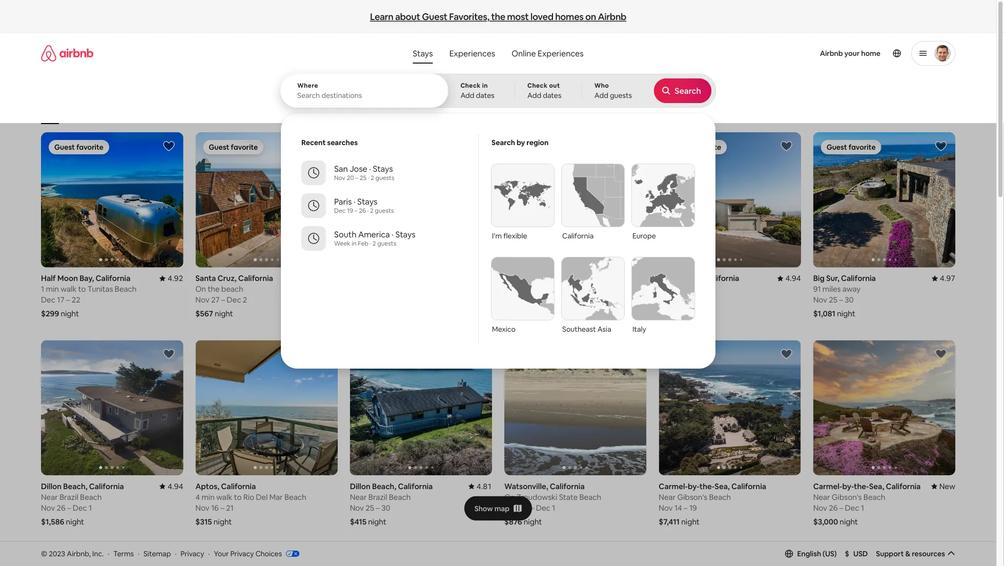 Task type: describe. For each thing, give the bounding box(es) containing it.
beach, for 30
[[372, 481, 397, 491]]

away for nov 25 – 30
[[843, 284, 861, 294]]

20
[[347, 174, 354, 182]]

1 inside the "half moon bay, california 1 min walk to tunitas beach dec 17 – 22 $299 night"
[[41, 284, 44, 294]]

tunitas
[[88, 284, 113, 294]]

4.97
[[941, 273, 956, 283]]

california inside dillon beach, california near brazil beach nov 26 – dec 1 $1,586 night
[[89, 481, 124, 491]]

check for check in add dates
[[461, 82, 481, 89]]

– inside 'santa cruz, california on the beach nov 27 – dec 2 $567 night'
[[221, 295, 225, 305]]

brazil for 26
[[60, 492, 78, 502]]

guests inside the paris · stays dec 19 – 26 · 2 guests
[[375, 207, 394, 215]]

california inside 'santa cruz, california on the beach nov 27 – dec 2 $567 night'
[[238, 273, 273, 283]]

– inside dillon beach, california near brazil beach nov 26 – dec 1 $1,586 night
[[67, 503, 71, 513]]

4.94 for dillon beach, california near brazil beach nov 26 – dec 1 $1,586 night
[[168, 481, 183, 491]]

carmel- for carmel-by-the-sea, california near gibson's beach nov 26 – dec 1 $3,000 night
[[814, 481, 843, 491]]

2 privacy from the left
[[230, 549, 254, 558]]

$1,586
[[41, 517, 64, 527]]

4
[[196, 492, 200, 502]]

nov inside 'santa cruz, california on the beach nov 27 – dec 2 $567 night'
[[196, 295, 210, 305]]

who
[[595, 82, 609, 89]]

1 inside watsonville, california on zmudowski state beach nov 26 – dec 1 $876 night
[[552, 503, 556, 513]]

dates for check in add dates
[[476, 91, 495, 100]]

choices
[[256, 549, 282, 558]]

guests inside who add guests
[[610, 91, 632, 100]]

dillon beach, california near brazil beach nov 26 – dec 1 $1,586 night
[[41, 481, 124, 527]]

0 vertical spatial homes
[[556, 11, 584, 23]]

your
[[845, 49, 860, 58]]

check for check out add dates
[[528, 82, 548, 89]]

california inside stays tab panel
[[563, 231, 594, 241]]

2023
[[49, 549, 65, 558]]

add inside who add guests
[[595, 91, 609, 100]]

stays inside the paris · stays dec 19 – 26 · 2 guests
[[358, 196, 378, 207]]

© 2023 airbnb, inc. ·
[[41, 549, 109, 558]]

nov inside dillon beach, california near brazil beach nov 26 – dec 1 $1,586 night
[[41, 503, 55, 513]]

experiences button
[[441, 43, 504, 64]]

tiny homes
[[667, 109, 700, 117]]

half
[[41, 273, 56, 283]]

california inside dillon beach, california near brazil beach nov 25 – 30 $415 night
[[398, 481, 433, 491]]

nov inside the "san jose · stays nov 20 – 25 · 2 guests"
[[334, 174, 346, 182]]

nov inside carmel-by-the-sea, california near gibson's beach nov 26 – dec 1 $3,000 night
[[814, 503, 828, 513]]

by- for 19
[[688, 481, 700, 491]]

17
[[57, 295, 64, 305]]

california inside big sur, california 91 miles away nov 25 – 30 $1,081 night
[[842, 273, 876, 283]]

16
[[211, 503, 219, 513]]

dillon for dillon beach, california near brazil beach nov 25 – 30 $415 night
[[350, 481, 371, 491]]

i'm
[[492, 231, 502, 241]]

omg!
[[430, 109, 446, 117]]

0 horizontal spatial airbnb
[[598, 11, 627, 23]]

moon
[[57, 273, 78, 283]]

near inside carmel-by-the-sea, california near gibson's beach nov 26 – dec 1 $3,000 night
[[814, 492, 831, 502]]

walk inside aptos, california 4 min walk to rio del mar beach nov 16 – 21 $315 night
[[216, 492, 232, 502]]

region
[[527, 138, 549, 147]]

26 inside watsonville, california on zmudowski state beach nov 26 – dec 1 $876 night
[[520, 503, 529, 513]]

national
[[514, 109, 538, 117]]

views
[[346, 109, 362, 117]]

cabins
[[278, 109, 298, 117]]

beach inside bodega bay, california on wrights beach jan 5 – 10 night
[[546, 284, 568, 294]]

on for jan
[[505, 284, 515, 294]]

walk inside the "half moon bay, california 1 min walk to tunitas beach dec 17 – 22 $299 night"
[[61, 284, 77, 294]]

21
[[226, 503, 234, 513]]

california inside watsonville, california on zmudowski state beach nov 26 – dec 1 $876 night
[[550, 481, 585, 491]]

– inside the paris · stays dec 19 – 26 · 2 guests
[[355, 207, 358, 215]]

the for favorites,
[[491, 11, 506, 23]]

add to wishlist: pacifica, california image
[[936, 556, 948, 566]]

5.0
[[636, 273, 647, 283]]

night inside dillon beach, california near brazil beach nov 26 – dec 1 $1,586 night
[[66, 517, 84, 527]]

$1,081
[[814, 309, 836, 319]]

4.9 out of 5 average rating image
[[473, 273, 492, 283]]

terms · sitemap · privacy ·
[[114, 549, 210, 558]]

south
[[334, 229, 357, 240]]

min inside the "half moon bay, california 1 min walk to tunitas beach dec 17 – 22 $299 night"
[[46, 284, 59, 294]]

dillon for dillon beach, california near brazil beach nov 26 – dec 1 $1,586 night
[[41, 481, 62, 491]]

santa
[[196, 273, 216, 283]]

miles for 25
[[823, 284, 841, 294]]

big sur, california 91 miles away nov 25 – 30 $1,081 night
[[814, 273, 876, 319]]

2 inside the "san jose · stays nov 20 – 25 · 2 guests"
[[371, 174, 374, 182]]

©
[[41, 549, 47, 558]]

1 horizontal spatial add to wishlist: half moon bay, california image
[[781, 556, 793, 566]]

night inside aptos, california 4 min walk to rio del mar beach nov 16 – 21 $315 night
[[214, 517, 232, 527]]

aptos,
[[196, 481, 220, 491]]

away for dec 10 – 15
[[690, 284, 708, 294]]

sea, for 19
[[715, 481, 730, 491]]

airbnb your home
[[820, 49, 881, 58]]

bay, for bodega bay, california on wrights beach jan 5 – 10 night
[[534, 273, 549, 283]]

near inside dillon beach, california near brazil beach nov 26 – dec 1 $1,586 night
[[41, 492, 58, 502]]

night inside the "half moon bay, california 1 min walk to tunitas beach dec 17 – 22 $299 night"
[[61, 309, 79, 319]]

aptos, california 4 min walk to rio del mar beach nov 16 – 21 $315 night
[[196, 481, 306, 527]]

south america · stays week in feb · 2 guests
[[334, 229, 416, 247]]

show
[[475, 504, 493, 513]]

southeast asia
[[563, 325, 612, 334]]

tiny
[[667, 109, 679, 117]]

europe
[[633, 231, 656, 241]]

add for check out add dates
[[528, 91, 542, 100]]

in inside "check in add dates"
[[482, 82, 488, 89]]

beach inside watsonville, california on zmudowski state beach nov 26 – dec 1 $876 night
[[580, 492, 602, 502]]

on for nov
[[196, 284, 206, 294]]

beach, for dec
[[63, 481, 87, 491]]

add to wishlist: santa cruz, california image
[[317, 140, 330, 152]]

25 for near
[[366, 503, 374, 513]]

half moon bay, california 1 min walk to tunitas beach dec 17 – 22 $299 night
[[41, 273, 137, 319]]

california inside bodega bay, california 90 miles away dec 10 – 15 $375 night
[[705, 273, 740, 283]]

the for on
[[208, 284, 220, 294]]

nov inside big sur, california 91 miles away nov 25 – 30 $1,081 night
[[814, 295, 828, 305]]

stays inside the "san jose · stays nov 20 – 25 · 2 guests"
[[373, 163, 393, 174]]

add to wishlist: big sur, california image
[[936, 140, 948, 152]]

night inside watsonville, california on zmudowski state beach nov 26 – dec 1 $876 night
[[524, 517, 542, 527]]

guest
[[422, 11, 448, 23]]

2 inside 'santa cruz, california on the beach nov 27 – dec 2 $567 night'
[[243, 295, 247, 305]]

amazing
[[319, 109, 345, 117]]

(us)
[[823, 549, 837, 558]]

california inside bodega bay, california on wrights beach jan 5 – 10 night
[[550, 273, 585, 283]]

nov inside aptos, california 4 min walk to rio del mar beach nov 16 – 21 $315 night
[[196, 503, 210, 513]]

california inside carmel-by-the-sea, california near gibson's beach nov 26 – dec 1 $3,000 night
[[886, 481, 921, 491]]

add to wishlist: bodega bay, california image
[[781, 140, 793, 152]]

5
[[519, 295, 523, 305]]

your privacy choices link
[[214, 549, 300, 559]]

online
[[512, 48, 536, 58]]

$315
[[196, 517, 212, 527]]

– inside watsonville, california on zmudowski state beach nov 26 – dec 1 $876 night
[[531, 503, 535, 513]]

california inside carmel-by-the-sea, california near gibson's beach nov 14 – 19 $7,411 night
[[732, 481, 767, 491]]

dates for check out add dates
[[543, 91, 562, 100]]

dec inside the paris · stays dec 19 – 26 · 2 guests
[[334, 207, 346, 215]]

show map
[[475, 504, 510, 513]]

beach inside carmel-by-the-sea, california near gibson's beach nov 14 – 19 $7,411 night
[[710, 492, 731, 502]]

night inside bodega bay, california on wrights beach jan 5 – 10 night
[[524, 309, 543, 319]]

night inside dillon beach, california near brazil beach nov 25 – 30 $415 night
[[368, 517, 387, 527]]

usd
[[854, 549, 868, 558]]

on
[[586, 11, 596, 23]]

dec inside the "half moon bay, california 1 min walk to tunitas beach dec 17 – 22 $299 night"
[[41, 295, 55, 305]]

19 inside carmel-by-the-sea, california near gibson's beach nov 14 – 19 $7,411 night
[[690, 503, 697, 513]]

english
[[798, 549, 822, 558]]

america
[[358, 229, 390, 240]]

sitemap link
[[144, 549, 171, 558]]

terms
[[114, 549, 134, 558]]

mansions
[[380, 109, 406, 117]]

home
[[862, 49, 881, 58]]

4.94 for bodega bay, california 90 miles away dec 10 – 15 $375 night
[[786, 273, 801, 283]]

4.81 out of 5 average rating image
[[469, 481, 492, 491]]

beach inside carmel-by-the-sea, california near gibson's beach nov 26 – dec 1 $3,000 night
[[864, 492, 886, 502]]

big
[[814, 273, 825, 283]]

terms link
[[114, 549, 134, 558]]

guests inside the "san jose · stays nov 20 – 25 · 2 guests"
[[376, 174, 395, 182]]

bay, for bodega bay, california 90 miles away dec 10 – 15 $375 night
[[689, 273, 703, 283]]

dec inside 'santa cruz, california on the beach nov 27 – dec 2 $567 night'
[[227, 295, 241, 305]]

26 inside the paris · stays dec 19 – 26 · 2 guests
[[359, 207, 366, 215]]

dec inside watsonville, california on zmudowski state beach nov 26 – dec 1 $876 night
[[536, 503, 551, 513]]

sea, for dec
[[870, 481, 885, 491]]

27
[[211, 295, 220, 305]]

15
[[690, 295, 698, 305]]

experiences inside experiences button
[[450, 48, 496, 58]]

night inside carmel-by-the-sea, california near gibson's beach nov 14 – 19 $7,411 night
[[682, 517, 700, 527]]

26 inside dillon beach, california near brazil beach nov 26 – dec 1 $1,586 night
[[57, 503, 66, 513]]

stays inside south america · stays week in feb · 2 guests
[[396, 229, 416, 240]]

bodega bay, california 90 miles away dec 10 – 15 $375 night
[[659, 273, 740, 319]]

near inside dillon beach, california near brazil beach nov 25 – 30 $415 night
[[350, 492, 367, 502]]

your privacy choices
[[214, 549, 282, 558]]

support
[[877, 549, 904, 558]]

– inside big sur, california 91 miles away nov 25 – 30 $1,081 night
[[840, 295, 844, 305]]

new
[[940, 481, 956, 491]]

search by region
[[492, 138, 549, 147]]

add to wishlist: carmel-by-the-sea, california image
[[936, 348, 948, 360]]

trending
[[573, 109, 599, 117]]

brazil for 25
[[369, 492, 387, 502]]

california inside aptos, california 4 min walk to rio del mar beach nov 16 – 21 $315 night
[[221, 481, 256, 491]]

recent
[[302, 138, 326, 147]]

mexico
[[492, 325, 516, 334]]

dec inside bodega bay, california 90 miles away dec 10 – 15 $375 night
[[659, 295, 674, 305]]

search
[[492, 138, 515, 147]]

add to wishlist: bodega bay, california image
[[163, 556, 175, 566]]

airbnb,
[[67, 549, 91, 558]]



Task type: vqa. For each thing, say whether or not it's contained in the screenshot.


Task type: locate. For each thing, give the bounding box(es) containing it.
2 experiences from the left
[[538, 48, 584, 58]]

4.94 left big in the right of the page
[[786, 273, 801, 283]]

show map button
[[465, 496, 532, 521]]

on down santa
[[196, 284, 206, 294]]

i'm flexible
[[492, 231, 528, 241]]

1 horizontal spatial to
[[234, 492, 242, 502]]

26 inside carmel-by-the-sea, california near gibson's beach nov 26 – dec 1 $3,000 night
[[829, 503, 838, 513]]

experiences down the favorites,
[[450, 48, 496, 58]]

1 horizontal spatial airbnb
[[820, 49, 844, 58]]

– inside aptos, california 4 min walk to rio del mar beach nov 16 – 21 $315 night
[[221, 503, 224, 513]]

0 horizontal spatial dates
[[476, 91, 495, 100]]

near inside carmel-by-the-sea, california near gibson's beach nov 14 – 19 $7,411 night
[[659, 492, 676, 502]]

dec down 90
[[659, 295, 674, 305]]

english (us)
[[798, 549, 837, 558]]

add up skiing
[[461, 91, 475, 100]]

2 miles from the left
[[823, 284, 841, 294]]

2 up 'america'
[[370, 207, 374, 215]]

wrights
[[517, 284, 545, 294]]

nov
[[334, 174, 346, 182], [196, 295, 210, 305], [814, 295, 828, 305], [41, 503, 55, 513], [505, 503, 519, 513], [196, 503, 210, 513], [350, 503, 364, 513], [659, 503, 673, 513], [814, 503, 828, 513]]

check inside "check in add dates"
[[461, 82, 481, 89]]

night down 15
[[678, 309, 697, 319]]

dec down the beach
[[227, 295, 241, 305]]

10 down wrights
[[530, 295, 538, 305]]

0 horizontal spatial the-
[[700, 481, 715, 491]]

0 vertical spatial 4.94
[[786, 273, 801, 283]]

night right $1,081
[[838, 309, 856, 319]]

2 bay, from the left
[[534, 273, 549, 283]]

beach inside the "half moon bay, california 1 min walk to tunitas beach dec 17 – 22 $299 night"
[[115, 284, 137, 294]]

to
[[78, 284, 86, 294], [234, 492, 242, 502]]

san jose · stays nov 20 – 25 · 2 guests
[[334, 163, 395, 182]]

experiences
[[450, 48, 496, 58], [538, 48, 584, 58]]

san
[[334, 163, 348, 174]]

1 the- from the left
[[700, 481, 715, 491]]

1 add from the left
[[461, 91, 475, 100]]

0 horizontal spatial bodega
[[505, 273, 533, 283]]

2 brazil from the left
[[369, 492, 387, 502]]

2 near from the left
[[350, 492, 367, 502]]

1 horizontal spatial 10
[[675, 295, 683, 305]]

0 horizontal spatial experiences
[[450, 48, 496, 58]]

group containing amazing views
[[41, 84, 780, 124]]

1 horizontal spatial the-
[[855, 481, 870, 491]]

the- for 19
[[700, 481, 715, 491]]

1 up usd
[[862, 503, 865, 513]]

beach inside dillon beach, california near brazil beach nov 25 – 30 $415 night
[[389, 492, 411, 502]]

– inside the "san jose · stays nov 20 – 25 · 2 guests"
[[355, 174, 359, 182]]

0 horizontal spatial add
[[461, 91, 475, 100]]

away
[[690, 284, 708, 294], [843, 284, 861, 294]]

0 horizontal spatial in
[[352, 240, 357, 247]]

4.94 left aptos,
[[168, 481, 183, 491]]

check up skiing
[[461, 82, 481, 89]]

2 carmel- from the left
[[814, 481, 843, 491]]

1 horizontal spatial away
[[843, 284, 861, 294]]

near up $1,586
[[41, 492, 58, 502]]

support & resources button
[[877, 549, 956, 558]]

0 horizontal spatial by-
[[688, 481, 700, 491]]

26 up $1,586
[[57, 503, 66, 513]]

4.94 out of 5 average rating image
[[160, 481, 183, 491]]

new place to stay image
[[932, 481, 956, 491]]

1 horizontal spatial check
[[528, 82, 548, 89]]

2 gibson's from the left
[[832, 492, 862, 502]]

1 vertical spatial 19
[[690, 503, 697, 513]]

1 horizontal spatial dillon
[[350, 481, 371, 491]]

stays right 'america'
[[396, 229, 416, 240]]

1 vertical spatial the
[[208, 284, 220, 294]]

dec inside carmel-by-the-sea, california near gibson's beach nov 26 – dec 1 $3,000 night
[[845, 503, 860, 513]]

0 vertical spatial airbnb
[[598, 11, 627, 23]]

4.94 out of 5 average rating image
[[778, 273, 801, 283]]

1 horizontal spatial by-
[[843, 481, 855, 491]]

to inside aptos, california 4 min walk to rio del mar beach nov 16 – 21 $315 night
[[234, 492, 242, 502]]

add to wishlist: half moon bay, california image
[[163, 140, 175, 152], [781, 556, 793, 566]]

2 right jose
[[371, 174, 374, 182]]

guests right jose
[[376, 174, 395, 182]]

1 dillon from the left
[[41, 481, 62, 491]]

2 check from the left
[[528, 82, 548, 89]]

homes
[[556, 11, 584, 23], [680, 109, 700, 117]]

guests up treehouses
[[610, 91, 632, 100]]

miles inside bodega bay, california 90 miles away dec 10 – 15 $375 night
[[670, 284, 688, 294]]

on
[[505, 284, 515, 294], [196, 284, 206, 294], [505, 492, 515, 502]]

dec inside dillon beach, california near brazil beach nov 26 – dec 1 $1,586 night
[[73, 503, 87, 513]]

parks
[[539, 109, 556, 117]]

the up 27
[[208, 284, 220, 294]]

10 left 15
[[675, 295, 683, 305]]

dillon inside dillon beach, california near brazil beach nov 25 – 30 $415 night
[[350, 481, 371, 491]]

1 miles from the left
[[670, 284, 688, 294]]

dillon up $1,586
[[41, 481, 62, 491]]

airbnb right on
[[598, 11, 627, 23]]

1 inside carmel-by-the-sea, california near gibson's beach nov 26 – dec 1 $3,000 night
[[862, 503, 865, 513]]

add to wishlist: moss landing, california image
[[472, 140, 484, 152]]

26 right paris
[[359, 207, 366, 215]]

bodega inside bodega bay, california on wrights beach jan 5 – 10 night
[[505, 273, 533, 283]]

$375
[[659, 309, 677, 319]]

1 horizontal spatial sea,
[[870, 481, 885, 491]]

2 inside the paris · stays dec 19 – 26 · 2 guests
[[370, 207, 374, 215]]

beach
[[115, 284, 137, 294], [546, 284, 568, 294], [80, 492, 102, 502], [580, 492, 602, 502], [285, 492, 306, 502], [389, 492, 411, 502], [710, 492, 731, 502], [864, 492, 886, 502]]

0 vertical spatial the
[[491, 11, 506, 23]]

dec left 17
[[41, 295, 55, 305]]

30 for beach
[[382, 503, 391, 513]]

25 up $415 in the left of the page
[[366, 503, 374, 513]]

0 horizontal spatial min
[[46, 284, 59, 294]]

beach, inside dillon beach, california near brazil beach nov 25 – 30 $415 night
[[372, 481, 397, 491]]

1 horizontal spatial gibson's
[[832, 492, 862, 502]]

away inside big sur, california 91 miles away nov 25 – 30 $1,081 night
[[843, 284, 861, 294]]

dillon beach, california near brazil beach nov 25 – 30 $415 night
[[350, 481, 433, 527]]

check inside check out add dates
[[528, 82, 548, 89]]

1 horizontal spatial beach,
[[372, 481, 397, 491]]

0 horizontal spatial sea,
[[715, 481, 730, 491]]

dec
[[334, 207, 346, 215], [41, 295, 55, 305], [227, 295, 241, 305], [659, 295, 674, 305], [73, 503, 87, 513], [536, 503, 551, 513], [845, 503, 860, 513]]

1 vertical spatial to
[[234, 492, 242, 502]]

state
[[559, 492, 578, 502]]

dec up $ usd
[[845, 503, 860, 513]]

30 inside dillon beach, california near brazil beach nov 25 – 30 $415 night
[[382, 503, 391, 513]]

1 horizontal spatial experiences
[[538, 48, 584, 58]]

gibson's
[[678, 492, 708, 502], [832, 492, 862, 502]]

0 horizontal spatial homes
[[556, 11, 584, 23]]

what can we help you find? tab list
[[405, 43, 504, 64]]

1 vertical spatial airbnb
[[820, 49, 844, 58]]

2 beach, from the left
[[372, 481, 397, 491]]

beach,
[[63, 481, 87, 491], [372, 481, 397, 491]]

25
[[360, 174, 367, 182], [829, 295, 838, 305], [366, 503, 374, 513]]

3 bay, from the left
[[689, 273, 703, 283]]

1 vertical spatial in
[[352, 240, 357, 247]]

0 vertical spatial 25
[[360, 174, 367, 182]]

asia
[[598, 325, 612, 334]]

19 up south
[[347, 207, 353, 215]]

dillon
[[41, 481, 62, 491], [350, 481, 371, 491]]

1 horizontal spatial privacy
[[230, 549, 254, 558]]

4.97 out of 5 average rating image
[[932, 273, 956, 283]]

the inside 'santa cruz, california on the beach nov 27 – dec 2 $567 night'
[[208, 284, 220, 294]]

nov inside carmel-by-the-sea, california near gibson's beach nov 14 – 19 $7,411 night
[[659, 503, 673, 513]]

1 10 from the left
[[530, 295, 538, 305]]

1 horizontal spatial 30
[[845, 295, 854, 305]]

0 vertical spatial add to wishlist: half moon bay, california image
[[163, 140, 175, 152]]

0 horizontal spatial 10
[[530, 295, 538, 305]]

cruz,
[[218, 273, 237, 283]]

carmel- up '$3,000'
[[814, 481, 843, 491]]

gibson's up 14
[[678, 492, 708, 502]]

night inside 'santa cruz, california on the beach nov 27 – dec 2 $567 night'
[[215, 309, 233, 319]]

2 bodega from the left
[[659, 273, 687, 283]]

1 horizontal spatial homes
[[680, 109, 700, 117]]

19 inside the paris · stays dec 19 – 26 · 2 guests
[[347, 207, 353, 215]]

30 for away
[[845, 295, 854, 305]]

1 check from the left
[[461, 82, 481, 89]]

25 right 20
[[360, 174, 367, 182]]

sea, inside carmel-by-the-sea, california near gibson's beach nov 14 – 19 $7,411 night
[[715, 481, 730, 491]]

california
[[563, 231, 594, 241], [96, 273, 131, 283], [550, 273, 585, 283], [238, 273, 273, 283], [705, 273, 740, 283], [842, 273, 876, 283], [89, 481, 124, 491], [550, 481, 585, 491], [221, 481, 256, 491], [398, 481, 433, 491], [732, 481, 767, 491], [886, 481, 921, 491]]

1 privacy from the left
[[181, 549, 204, 558]]

4.92 out of 5 average rating image
[[160, 273, 183, 283]]

carmel-by-the-sea, california near gibson's beach nov 14 – 19 $7,411 night
[[659, 481, 767, 527]]

4.94
[[786, 273, 801, 283], [168, 481, 183, 491]]

stays right paris
[[358, 196, 378, 207]]

add up national parks
[[528, 91, 542, 100]]

1
[[41, 284, 44, 294], [89, 503, 92, 513], [552, 503, 556, 513], [862, 503, 865, 513]]

add down who
[[595, 91, 609, 100]]

learn
[[370, 11, 394, 23]]

skiing
[[475, 109, 492, 117]]

near up $415 in the left of the page
[[350, 492, 367, 502]]

night down wrights
[[524, 309, 543, 319]]

0 horizontal spatial dillon
[[41, 481, 62, 491]]

26 up '$3,000'
[[829, 503, 838, 513]]

miles right 90
[[670, 284, 688, 294]]

bodega up 90
[[659, 273, 687, 283]]

homes left on
[[556, 11, 584, 23]]

carmel- inside carmel-by-the-sea, california near gibson's beach nov 14 – 19 $7,411 night
[[659, 481, 688, 491]]

beach, inside dillon beach, california near brazil beach nov 26 – dec 1 $1,586 night
[[63, 481, 87, 491]]

1 horizontal spatial the
[[491, 11, 506, 23]]

in up skiing
[[482, 82, 488, 89]]

25 inside big sur, california 91 miles away nov 25 – 30 $1,081 night
[[829, 295, 838, 305]]

dillon up $415 in the left of the page
[[350, 481, 371, 491]]

0 horizontal spatial walk
[[61, 284, 77, 294]]

1 vertical spatial walk
[[216, 492, 232, 502]]

dates inside "check in add dates"
[[476, 91, 495, 100]]

2 dates from the left
[[543, 91, 562, 100]]

dec up south
[[334, 207, 346, 215]]

Where field
[[297, 91, 432, 100]]

jan
[[505, 295, 517, 305]]

2 vertical spatial 25
[[366, 503, 374, 513]]

1 down half on the left of page
[[41, 284, 44, 294]]

0 horizontal spatial bay,
[[80, 273, 94, 283]]

resources
[[913, 549, 946, 558]]

airbnb your home link
[[814, 43, 887, 64]]

2 add from the left
[[528, 91, 542, 100]]

stays down guest
[[413, 48, 433, 58]]

sitemap
[[144, 549, 171, 558]]

guests up 'america'
[[375, 207, 394, 215]]

– inside the "half moon bay, california 1 min walk to tunitas beach dec 17 – 22 $299 night"
[[66, 295, 70, 305]]

2 by- from the left
[[843, 481, 855, 491]]

night right '$3,000'
[[840, 517, 859, 527]]

night down 27
[[215, 309, 233, 319]]

bodega for miles
[[659, 273, 687, 283]]

30
[[845, 295, 854, 305], [382, 503, 391, 513]]

4.81
[[477, 481, 492, 491]]

beach inside aptos, california 4 min walk to rio del mar beach nov 16 – 21 $315 night
[[285, 492, 306, 502]]

0 horizontal spatial 30
[[382, 503, 391, 513]]

0 horizontal spatial carmel-
[[659, 481, 688, 491]]

gibson's for dec
[[832, 492, 862, 502]]

santa cruz, california on the beach nov 27 – dec 2 $567 night
[[196, 273, 273, 319]]

to left rio
[[234, 492, 242, 502]]

nov inside watsonville, california on zmudowski state beach nov 26 – dec 1 $876 night
[[505, 503, 519, 513]]

to up the 22 in the bottom of the page
[[78, 284, 86, 294]]

1 horizontal spatial 4.94
[[786, 273, 801, 283]]

miles for 10
[[670, 284, 688, 294]]

the- for dec
[[855, 481, 870, 491]]

0 horizontal spatial add to wishlist: half moon bay, california image
[[163, 140, 175, 152]]

night inside bodega bay, california 90 miles away dec 10 – 15 $375 night
[[678, 309, 697, 319]]

nov left 20
[[334, 174, 346, 182]]

1 sea, from the left
[[715, 481, 730, 491]]

night right $415 in the left of the page
[[368, 517, 387, 527]]

1 horizontal spatial bay,
[[534, 273, 549, 283]]

0 horizontal spatial beach,
[[63, 481, 87, 491]]

min right 4
[[202, 492, 215, 502]]

1 vertical spatial 4.94
[[168, 481, 183, 491]]

90
[[659, 284, 668, 294]]

0 vertical spatial 19
[[347, 207, 353, 215]]

0 horizontal spatial privacy
[[181, 549, 204, 558]]

in inside south america · stays week in feb · 2 guests
[[352, 240, 357, 247]]

night down 14
[[682, 517, 700, 527]]

$ usd
[[846, 549, 868, 558]]

26 down zmudowski
[[520, 503, 529, 513]]

to inside the "half moon bay, california 1 min walk to tunitas beach dec 17 – 22 $299 night"
[[78, 284, 86, 294]]

add inside "check in add dates"
[[461, 91, 475, 100]]

treehouses
[[617, 109, 651, 117]]

by- for dec
[[843, 481, 855, 491]]

1 horizontal spatial walk
[[216, 492, 232, 502]]

0 horizontal spatial away
[[690, 284, 708, 294]]

privacy right your at the left bottom of page
[[230, 549, 254, 558]]

– inside bodega bay, california on wrights beach jan 5 – 10 night
[[525, 295, 529, 305]]

5.0 out of 5 average rating image
[[628, 273, 647, 283]]

dates
[[476, 91, 495, 100], [543, 91, 562, 100]]

1 experiences from the left
[[450, 48, 496, 58]]

carmel-by-the-sea, california near gibson's beach nov 26 – dec 1 $3,000 night
[[814, 481, 921, 527]]

nov up $876
[[505, 503, 519, 513]]

1 horizontal spatial bodega
[[659, 273, 687, 283]]

91
[[814, 284, 821, 294]]

2
[[371, 174, 374, 182], [370, 207, 374, 215], [373, 240, 376, 247], [243, 295, 247, 305]]

2 inside south america · stays week in feb · 2 guests
[[373, 240, 376, 247]]

near up 14
[[659, 492, 676, 502]]

walk down moon
[[61, 284, 77, 294]]

nov left 27
[[196, 295, 210, 305]]

night inside carmel-by-the-sea, california near gibson's beach nov 26 – dec 1 $3,000 night
[[840, 517, 859, 527]]

stays right jose
[[373, 163, 393, 174]]

– inside carmel-by-the-sea, california near gibson's beach nov 26 – dec 1 $3,000 night
[[840, 503, 844, 513]]

the
[[491, 11, 506, 23], [208, 284, 220, 294]]

map
[[495, 504, 510, 513]]

near up '$3,000'
[[814, 492, 831, 502]]

recent searches
[[302, 138, 358, 147]]

gibson's up '$3,000'
[[832, 492, 862, 502]]

25 inside the "san jose · stays nov 20 – 25 · 2 guests"
[[360, 174, 367, 182]]

airbnb left your at the top of the page
[[820, 49, 844, 58]]

1 vertical spatial add to wishlist: half moon bay, california image
[[781, 556, 793, 566]]

–
[[355, 174, 359, 182], [355, 207, 358, 215], [66, 295, 70, 305], [525, 295, 529, 305], [221, 295, 225, 305], [685, 295, 689, 305], [840, 295, 844, 305], [67, 503, 71, 513], [531, 503, 535, 513], [221, 503, 224, 513], [376, 503, 380, 513], [684, 503, 688, 513], [840, 503, 844, 513]]

searches
[[327, 138, 358, 147]]

miles down "sur,"
[[823, 284, 841, 294]]

the left most
[[491, 11, 506, 23]]

&
[[906, 549, 911, 558]]

night down the 22 in the bottom of the page
[[61, 309, 79, 319]]

0 horizontal spatial miles
[[670, 284, 688, 294]]

where
[[297, 82, 318, 89]]

1 horizontal spatial 19
[[690, 503, 697, 513]]

airbnb inside profile element
[[820, 49, 844, 58]]

1 dates from the left
[[476, 91, 495, 100]]

by- inside carmel-by-the-sea, california near gibson's beach nov 14 – 19 $7,411 night
[[688, 481, 700, 491]]

0 vertical spatial to
[[78, 284, 86, 294]]

None search field
[[281, 33, 717, 369]]

2 away from the left
[[843, 284, 861, 294]]

1 horizontal spatial miles
[[823, 284, 841, 294]]

10 inside bodega bay, california 90 miles away dec 10 – 15 $375 night
[[675, 295, 683, 305]]

amazing views
[[319, 109, 362, 117]]

25 for 91
[[829, 295, 838, 305]]

learn about guest favorites, the most loved homes on airbnb
[[370, 11, 627, 23]]

nov up $415 in the left of the page
[[350, 503, 364, 513]]

bodega
[[505, 273, 533, 283], [659, 273, 687, 283]]

1 up airbnb,
[[89, 503, 92, 513]]

sur,
[[827, 273, 840, 283]]

privacy right add to wishlist: bodega bay, california image
[[181, 549, 204, 558]]

add to wishlist: carmel-by-the-sea, california image
[[781, 348, 793, 360]]

stays inside button
[[413, 48, 433, 58]]

2 horizontal spatial bay,
[[689, 273, 703, 283]]

0 horizontal spatial 19
[[347, 207, 353, 215]]

guests
[[610, 91, 632, 100], [376, 174, 395, 182], [375, 207, 394, 215], [378, 240, 397, 247]]

1 vertical spatial homes
[[680, 109, 700, 117]]

on inside watsonville, california on zmudowski state beach nov 26 – dec 1 $876 night
[[505, 492, 515, 502]]

bay, inside bodega bay, california on wrights beach jan 5 – 10 night
[[534, 273, 549, 283]]

gibson's for 19
[[678, 492, 708, 502]]

check left "out"
[[528, 82, 548, 89]]

1 gibson's from the left
[[678, 492, 708, 502]]

add to wishlist: dillon beach, california image
[[163, 348, 175, 360]]

add for check in add dates
[[461, 91, 475, 100]]

experiences up "out"
[[538, 48, 584, 58]]

3 near from the left
[[659, 492, 676, 502]]

night inside big sur, california 91 miles away nov 25 – 30 $1,081 night
[[838, 309, 856, 319]]

1 horizontal spatial add
[[528, 91, 542, 100]]

1 carmel- from the left
[[659, 481, 688, 491]]

guests inside south america · stays week in feb · 2 guests
[[378, 240, 397, 247]]

loved
[[531, 11, 554, 23]]

– inside bodega bay, california 90 miles away dec 10 – 15 $375 night
[[685, 295, 689, 305]]

stays tab panel
[[281, 74, 717, 369]]

away right 91
[[843, 284, 861, 294]]

25 for stays
[[360, 174, 367, 182]]

2 sea, from the left
[[870, 481, 885, 491]]

bodega inside bodega bay, california 90 miles away dec 10 – 15 $375 night
[[659, 273, 687, 283]]

2 the- from the left
[[855, 481, 870, 491]]

– inside carmel-by-the-sea, california near gibson's beach nov 14 – 19 $7,411 night
[[684, 503, 688, 513]]

carmel-
[[659, 481, 688, 491], [814, 481, 843, 491]]

1 down zmudowski
[[552, 503, 556, 513]]

flexible
[[504, 231, 528, 241]]

bodega up wrights
[[505, 273, 533, 283]]

10 inside bodega bay, california on wrights beach jan 5 – 10 night
[[530, 295, 538, 305]]

check out add dates
[[528, 82, 562, 100]]

1 horizontal spatial brazil
[[369, 492, 387, 502]]

1 vertical spatial 30
[[382, 503, 391, 513]]

away up 15
[[690, 284, 708, 294]]

0 horizontal spatial the
[[208, 284, 220, 294]]

carmel- for carmel-by-the-sea, california near gibson's beach nov 14 – 19 $7,411 night
[[659, 481, 688, 491]]

$7,411
[[659, 517, 680, 527]]

– inside dillon beach, california near brazil beach nov 25 – 30 $415 night
[[376, 503, 380, 513]]

night down 21
[[214, 517, 232, 527]]

1 inside dillon beach, california near brazil beach nov 26 – dec 1 $1,586 night
[[89, 503, 92, 513]]

sea, inside carmel-by-the-sea, california near gibson's beach nov 26 – dec 1 $3,000 night
[[870, 481, 885, 491]]

2 10 from the left
[[675, 295, 683, 305]]

experiences inside online experiences link
[[538, 48, 584, 58]]

night right $1,586
[[66, 517, 84, 527]]

airbnb
[[598, 11, 627, 23], [820, 49, 844, 58]]

nov down 91
[[814, 295, 828, 305]]

1 beach, from the left
[[63, 481, 87, 491]]

2 down the beach
[[243, 295, 247, 305]]

1 vertical spatial min
[[202, 492, 215, 502]]

add inside check out add dates
[[528, 91, 542, 100]]

learn about guest favorites, the most loved homes on airbnb link
[[366, 7, 631, 27]]

carmel- up 14
[[659, 481, 688, 491]]

19 right 14
[[690, 503, 697, 513]]

dec down zmudowski
[[536, 503, 551, 513]]

0 horizontal spatial gibson's
[[678, 492, 708, 502]]

1 horizontal spatial min
[[202, 492, 215, 502]]

0 horizontal spatial check
[[461, 82, 481, 89]]

min down half on the left of page
[[46, 284, 59, 294]]

stays button
[[405, 43, 441, 64]]

dates inside check out add dates
[[543, 91, 562, 100]]

0 vertical spatial walk
[[61, 284, 77, 294]]

22
[[72, 295, 80, 305]]

1 horizontal spatial dates
[[543, 91, 562, 100]]

4.92
[[168, 273, 183, 283]]

25 inside dillon beach, california near brazil beach nov 25 – 30 $415 night
[[366, 503, 374, 513]]

1 bay, from the left
[[80, 273, 94, 283]]

group
[[41, 84, 780, 124], [41, 132, 183, 267], [196, 132, 338, 267], [350, 132, 492, 267], [505, 132, 647, 267], [659, 132, 801, 267], [814, 132, 956, 267], [41, 340, 183, 475], [196, 340, 338, 475], [350, 340, 492, 475], [505, 340, 647, 475], [659, 340, 801, 475], [814, 340, 956, 475], [41, 548, 183, 566], [196, 548, 338, 566], [350, 548, 492, 566], [350, 548, 492, 566], [505, 548, 647, 566], [505, 548, 647, 566], [659, 548, 801, 566], [814, 548, 956, 566]]

none search field containing stays
[[281, 33, 717, 369]]

$3,000
[[814, 517, 839, 527]]

bay,
[[80, 273, 94, 283], [534, 273, 549, 283], [689, 273, 703, 283]]

gibson's inside carmel-by-the-sea, california near gibson's beach nov 14 – 19 $7,411 night
[[678, 492, 708, 502]]

$
[[846, 549, 850, 558]]

jose
[[350, 163, 368, 174]]

25 up $1,081
[[829, 295, 838, 305]]

1 horizontal spatial in
[[482, 82, 488, 89]]

0 horizontal spatial brazil
[[60, 492, 78, 502]]

$299
[[41, 309, 59, 319]]

1 away from the left
[[690, 284, 708, 294]]

1 near from the left
[[41, 492, 58, 502]]

nov up '$3,000'
[[814, 503, 828, 513]]

2 right feb
[[373, 240, 376, 247]]

2 horizontal spatial add
[[595, 91, 609, 100]]

in left feb
[[352, 240, 357, 247]]

paris · stays dec 19 – 26 · 2 guests
[[334, 196, 394, 215]]

0 vertical spatial min
[[46, 284, 59, 294]]

dec up airbnb,
[[73, 503, 87, 513]]

about
[[395, 11, 420, 23]]

bodega for wrights
[[505, 273, 533, 283]]

guests right feb
[[378, 240, 397, 247]]

recent searches group
[[289, 134, 479, 255]]

bay, up wrights
[[534, 273, 549, 283]]

nov up $1,586
[[41, 503, 55, 513]]

1 by- from the left
[[688, 481, 700, 491]]

0 horizontal spatial 4.94
[[168, 481, 183, 491]]

italy
[[633, 325, 647, 334]]

southeast
[[563, 325, 596, 334]]

0 vertical spatial in
[[482, 82, 488, 89]]

bay, up 15
[[689, 273, 703, 283]]

beach inside dillon beach, california near brazil beach nov 26 – dec 1 $1,586 night
[[80, 492, 102, 502]]

nov left 14
[[659, 503, 673, 513]]

3 add from the left
[[595, 91, 609, 100]]

10
[[530, 295, 538, 305], [675, 295, 683, 305]]

0 vertical spatial 30
[[845, 295, 854, 305]]

0 horizontal spatial to
[[78, 284, 86, 294]]

30 inside big sur, california 91 miles away nov 25 – 30 $1,081 night
[[845, 295, 854, 305]]

homes right the tiny
[[680, 109, 700, 117]]

on up jan
[[505, 284, 515, 294]]

1 brazil from the left
[[60, 492, 78, 502]]

bodega bay, california on wrights beach jan 5 – 10 night
[[505, 273, 585, 319]]

watsonville,
[[505, 481, 549, 491]]

dates up skiing
[[476, 91, 495, 100]]

4 near from the left
[[814, 492, 831, 502]]

your
[[214, 549, 229, 558]]

profile element
[[601, 33, 956, 74]]

bay, inside the "half moon bay, california 1 min walk to tunitas beach dec 17 – 22 $299 night"
[[80, 273, 94, 283]]

dates down "out"
[[543, 91, 562, 100]]

2 dillon from the left
[[350, 481, 371, 491]]

min inside aptos, california 4 min walk to rio del mar beach nov 16 – 21 $315 night
[[202, 492, 215, 502]]

del
[[256, 492, 268, 502]]

1 bodega from the left
[[505, 273, 533, 283]]

nov down 4
[[196, 503, 210, 513]]

privacy link
[[181, 549, 204, 558]]

1 vertical spatial 25
[[829, 295, 838, 305]]

1 horizontal spatial carmel-
[[814, 481, 843, 491]]

on inside 'santa cruz, california on the beach nov 27 – dec 2 $567 night'
[[196, 284, 206, 294]]

on up map on the bottom
[[505, 492, 515, 502]]



